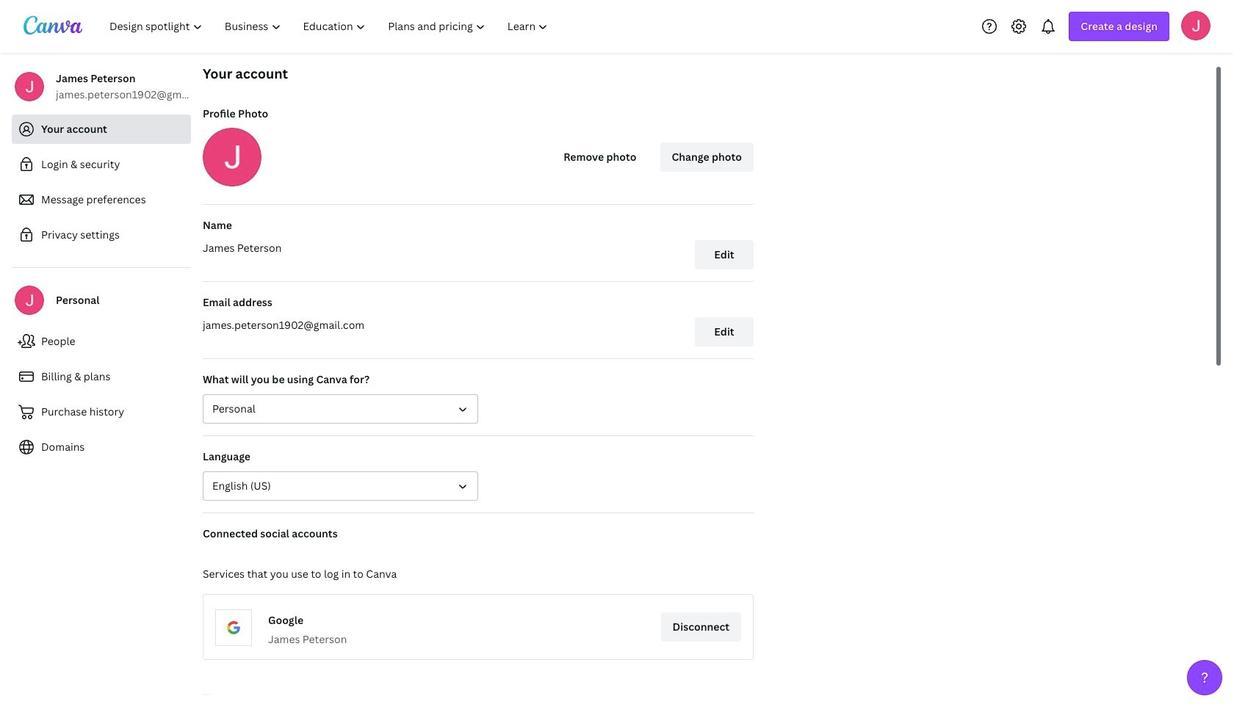 Task type: locate. For each thing, give the bounding box(es) containing it.
top level navigation element
[[100, 12, 561, 41]]

None button
[[203, 395, 478, 424]]



Task type: vqa. For each thing, say whether or not it's contained in the screenshot.
Admins 1
no



Task type: describe. For each thing, give the bounding box(es) containing it.
Language: English (US) button
[[203, 472, 478, 501]]

james peterson image
[[1182, 11, 1211, 40]]



